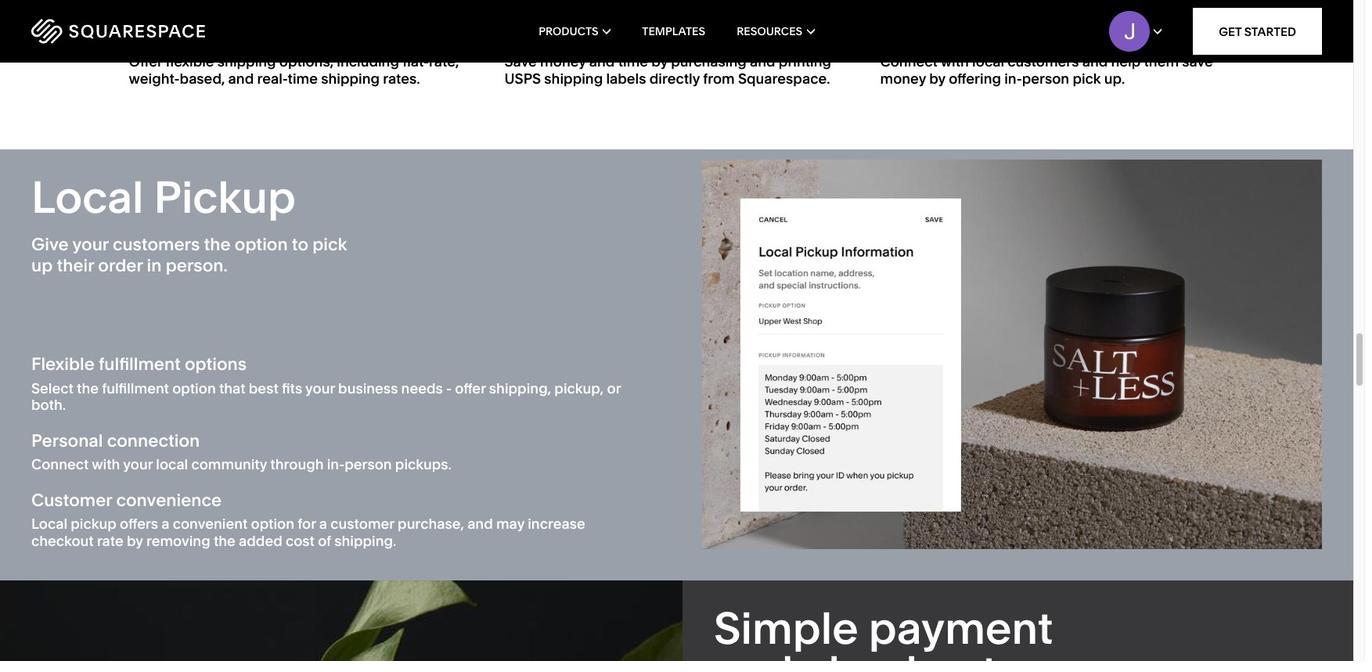 Task type: describe. For each thing, give the bounding box(es) containing it.
offer
[[455, 379, 486, 397]]

including
[[337, 53, 399, 71]]

and inside simple payment and checkout
[[714, 646, 793, 662]]

products
[[539, 24, 599, 38]]

get
[[1219, 24, 1242, 39]]

pickups.
[[395, 456, 452, 474]]

squarespace logo image
[[31, 19, 205, 44]]

connect with local customers and help them save money by offering in-person pick up.
[[880, 53, 1213, 88]]

of
[[318, 532, 331, 550]]

resources
[[737, 24, 803, 38]]

both.
[[31, 396, 66, 414]]

0 horizontal spatial shipping
[[217, 53, 276, 71]]

by inside customer convenience local pickup offers a convenient option for a customer purchase, and may increase checkout rate by removing the added cost of shipping.
[[127, 532, 143, 550]]

their
[[57, 255, 94, 276]]

pick inside connect with local customers and help them save money by offering in-person pick up.
[[1073, 70, 1101, 88]]

personal connection connect with your local community through in-person pickups.
[[31, 430, 452, 474]]

shipping labels save money and time by purchasing and printing usps shipping labels directly from squarespace.
[[505, 22, 831, 88]]

offers
[[120, 515, 158, 533]]

checkout inside customer convenience local pickup offers a convenient option for a customer purchase, and may increase checkout rate by removing the added cost of shipping.
[[31, 532, 94, 550]]

pickup,
[[555, 379, 604, 397]]

get started link
[[1193, 8, 1322, 55]]

options
[[185, 354, 247, 375]]

select
[[31, 379, 74, 397]]

from
[[703, 70, 735, 88]]

1 vertical spatial labels
[[606, 70, 646, 88]]

directly
[[650, 70, 700, 88]]

simple
[[714, 602, 859, 656]]

give your customers the option to pick up their order in person.
[[31, 234, 347, 276]]

shipping.
[[335, 532, 396, 550]]

save
[[1182, 53, 1213, 71]]

rate
[[97, 532, 123, 550]]

pickup
[[154, 171, 296, 224]]

1 vertical spatial fulfillment
[[102, 379, 169, 397]]

1 local from the top
[[31, 171, 144, 224]]

needs
[[401, 379, 443, 397]]

the inside give your customers the option to pick up their order in person.
[[204, 234, 231, 256]]

flexible
[[31, 354, 95, 375]]

squarespace logo link
[[31, 19, 289, 44]]

shipping for labels
[[505, 22, 598, 48]]

order
[[98, 255, 143, 276]]

customers inside give your customers the option to pick up their order in person.
[[113, 234, 200, 256]]

simple payment and checkout
[[714, 602, 1053, 662]]

0 vertical spatial labels
[[603, 22, 665, 48]]

best
[[249, 379, 279, 397]]

pickup
[[71, 515, 116, 533]]

1 horizontal spatial shipping
[[321, 70, 380, 88]]

connect inside personal connection connect with your local community through in-person pickups.
[[31, 456, 89, 474]]

personal
[[31, 430, 103, 452]]

up
[[31, 255, 53, 276]]

that
[[219, 379, 246, 397]]

weight-
[[129, 70, 180, 88]]

by inside connect with local customers and help them save money by offering in-person pick up.
[[929, 70, 946, 88]]

templates link
[[642, 0, 705, 63]]

them
[[1144, 53, 1179, 71]]

and inside shipping offer flexible shipping options, including flat-rate, weight-based, and real-time shipping rates.
[[228, 70, 254, 88]]

your inside personal connection connect with your local community through in-person pickups.
[[123, 456, 153, 474]]

customer convenience local pickup offers a convenient option for a customer purchase, and may increase checkout rate by removing the added cost of shipping.
[[31, 490, 585, 550]]

convenience
[[116, 490, 222, 511]]

the inside customer convenience local pickup offers a convenient option for a customer purchase, and may increase checkout rate by removing the added cost of shipping.
[[214, 532, 236, 550]]

option inside give your customers the option to pick up their order in person.
[[235, 234, 288, 256]]

2 a from the left
[[319, 515, 327, 533]]

options,
[[279, 53, 334, 71]]

flat-
[[403, 53, 429, 71]]

community
[[191, 456, 267, 474]]

-
[[446, 379, 452, 397]]

increase
[[528, 515, 585, 533]]

connect inside connect with local customers and help them save money by offering in-person pick up.
[[880, 53, 938, 71]]

cost
[[286, 532, 315, 550]]

offering
[[949, 70, 1001, 88]]

convenient
[[173, 515, 248, 533]]

in- inside personal connection connect with your local community through in-person pickups.
[[327, 456, 345, 474]]

connection
[[107, 430, 200, 452]]

with inside personal connection connect with your local community through in-person pickups.
[[92, 456, 120, 474]]



Task type: locate. For each thing, give the bounding box(es) containing it.
give
[[31, 234, 69, 256]]

2 shipping from the left
[[505, 22, 598, 48]]

1 vertical spatial your
[[305, 379, 335, 397]]

0 vertical spatial checkout
[[31, 532, 94, 550]]

1 vertical spatial local
[[156, 456, 188, 474]]

local inside customer convenience local pickup offers a convenient option for a customer purchase, and may increase checkout rate by removing the added cost of shipping.
[[31, 515, 67, 533]]

the down pickup
[[204, 234, 231, 256]]

1 horizontal spatial pick
[[1073, 70, 1101, 88]]

local
[[972, 53, 1004, 71], [156, 456, 188, 474]]

0 vertical spatial the
[[204, 234, 231, 256]]

for
[[298, 515, 316, 533]]

fulfillment left options
[[99, 354, 181, 375]]

money inside shipping labels save money and time by purchasing and printing usps shipping labels directly from squarespace.
[[540, 53, 586, 71]]

0 vertical spatial local
[[31, 171, 144, 224]]

1 a from the left
[[161, 515, 169, 533]]

1 vertical spatial the
[[77, 379, 99, 397]]

0 vertical spatial connect
[[880, 53, 938, 71]]

up.
[[1104, 70, 1125, 88]]

a down convenience
[[161, 515, 169, 533]]

customer
[[331, 515, 394, 533]]

1 horizontal spatial a
[[319, 515, 327, 533]]

usps
[[505, 70, 541, 88]]

by left offering
[[929, 70, 946, 88]]

0 horizontal spatial your
[[72, 234, 109, 256]]

your
[[72, 234, 109, 256], [305, 379, 335, 397], [123, 456, 153, 474]]

in
[[147, 255, 162, 276]]

payment
[[869, 602, 1053, 656]]

shipping,
[[489, 379, 551, 397]]

customer
[[31, 490, 112, 511]]

shipping
[[217, 53, 276, 71], [321, 70, 380, 88], [544, 70, 603, 88]]

0 vertical spatial your
[[72, 234, 109, 256]]

time inside shipping offer flexible shipping options, including flat-rate, weight-based, and real-time shipping rates.
[[288, 70, 318, 88]]

and inside customer convenience local pickup offers a convenient option for a customer purchase, and may increase checkout rate by removing the added cost of shipping.
[[467, 515, 493, 533]]

0 horizontal spatial with
[[92, 456, 120, 474]]

1 vertical spatial with
[[92, 456, 120, 474]]

0 horizontal spatial person
[[345, 456, 392, 474]]

0 horizontal spatial connect
[[31, 456, 89, 474]]

person inside connect with local customers and help them save money by offering in-person pick up.
[[1022, 70, 1070, 88]]

your inside give your customers the option to pick up their order in person.
[[72, 234, 109, 256]]

person
[[1022, 70, 1070, 88], [345, 456, 392, 474]]

products button
[[539, 0, 611, 63]]

pick right to
[[313, 234, 347, 256]]

pick inside give your customers the option to pick up their order in person.
[[313, 234, 347, 256]]

to
[[292, 234, 309, 256]]

shipping for offer
[[129, 22, 222, 48]]

0 vertical spatial person
[[1022, 70, 1070, 88]]

shipping left rates.
[[321, 70, 380, 88]]

2 horizontal spatial by
[[929, 70, 946, 88]]

1 vertical spatial pick
[[313, 234, 347, 256]]

time
[[618, 53, 648, 71], [288, 70, 318, 88]]

shipping
[[129, 22, 222, 48], [505, 22, 598, 48]]

1 vertical spatial customers
[[113, 234, 200, 256]]

your right give
[[72, 234, 109, 256]]

option inside flexible fulfillment options select the fulfillment option that best fits your business needs - offer shipping, pickup, or both.
[[172, 379, 216, 397]]

person left pickups.
[[345, 456, 392, 474]]

2 vertical spatial option
[[251, 515, 294, 533]]

time left directly
[[618, 53, 648, 71]]

0 vertical spatial pick
[[1073, 70, 1101, 88]]

rates.
[[383, 70, 420, 88]]

1 horizontal spatial local
[[972, 53, 1004, 71]]

plant visual image
[[0, 581, 683, 662]]

with inside connect with local customers and help them save money by offering in-person pick up.
[[941, 53, 969, 71]]

the inside flexible fulfillment options select the fulfillment option that best fits your business needs - offer shipping, pickup, or both.
[[77, 379, 99, 397]]

or
[[607, 379, 621, 397]]

0 horizontal spatial time
[[288, 70, 318, 88]]

customers down local pickup
[[113, 234, 200, 256]]

0 vertical spatial option
[[235, 234, 288, 256]]

local down the customer
[[31, 515, 67, 533]]

0 horizontal spatial by
[[127, 532, 143, 550]]

local up give
[[31, 171, 144, 224]]

local inside connect with local customers and help them save money by offering in-person pick up.
[[972, 53, 1004, 71]]

2 vertical spatial your
[[123, 456, 153, 474]]

by
[[652, 53, 668, 71], [929, 70, 946, 88], [127, 532, 143, 550]]

local inside personal connection connect with your local community through in-person pickups.
[[156, 456, 188, 474]]

1 vertical spatial person
[[345, 456, 392, 474]]

checkout
[[31, 532, 94, 550], [804, 646, 998, 662]]

by inside shipping labels save money and time by purchasing and printing usps shipping labels directly from squarespace.
[[652, 53, 668, 71]]

time inside shipping labels save money and time by purchasing and printing usps shipping labels directly from squarespace.
[[618, 53, 648, 71]]

money left offering
[[880, 70, 926, 88]]

person.
[[166, 255, 228, 276]]

labels left directly
[[606, 70, 646, 88]]

shipping up save
[[505, 22, 598, 48]]

in- right offering
[[1005, 70, 1022, 88]]

purchase,
[[398, 515, 464, 533]]

1 horizontal spatial time
[[618, 53, 648, 71]]

fits
[[282, 379, 302, 397]]

local
[[31, 171, 144, 224], [31, 515, 67, 533]]

a
[[161, 515, 169, 533], [319, 515, 327, 533]]

1 vertical spatial local
[[31, 515, 67, 533]]

shipping up flexible
[[129, 22, 222, 48]]

added
[[239, 532, 282, 550]]

1 horizontal spatial shipping
[[505, 22, 598, 48]]

pick
[[1073, 70, 1101, 88], [313, 234, 347, 256]]

1 horizontal spatial customers
[[1008, 53, 1079, 71]]

the
[[204, 234, 231, 256], [77, 379, 99, 397], [214, 532, 236, 550]]

flexible
[[166, 53, 214, 71]]

your down connection
[[123, 456, 153, 474]]

money inside connect with local customers and help them save money by offering in-person pick up.
[[880, 70, 926, 88]]

by down templates
[[652, 53, 668, 71]]

business
[[338, 379, 398, 397]]

removing
[[146, 532, 210, 550]]

labels
[[603, 22, 665, 48], [606, 70, 646, 88]]

offer
[[129, 53, 162, 71]]

save
[[505, 53, 537, 71]]

option
[[235, 234, 288, 256], [172, 379, 216, 397], [251, 515, 294, 533]]

in- inside connect with local customers and help them save money by offering in-person pick up.
[[1005, 70, 1022, 88]]

1 horizontal spatial in-
[[1005, 70, 1022, 88]]

0 horizontal spatial pick
[[313, 234, 347, 256]]

by right rate
[[127, 532, 143, 550]]

fulfillment up connection
[[102, 379, 169, 397]]

option down options
[[172, 379, 216, 397]]

option inside customer convenience local pickup offers a convenient option for a customer purchase, and may increase checkout rate by removing the added cost of shipping.
[[251, 515, 294, 533]]

option left for
[[251, 515, 294, 533]]

0 horizontal spatial checkout
[[31, 532, 94, 550]]

0 horizontal spatial in-
[[327, 456, 345, 474]]

checkout inside simple payment and checkout
[[804, 646, 998, 662]]

started
[[1245, 24, 1296, 39]]

person left "up."
[[1022, 70, 1070, 88]]

through
[[270, 456, 324, 474]]

money
[[540, 53, 586, 71], [880, 70, 926, 88]]

0 horizontal spatial shipping
[[129, 22, 222, 48]]

1 horizontal spatial by
[[652, 53, 668, 71]]

connect down personal
[[31, 456, 89, 474]]

0 vertical spatial in-
[[1005, 70, 1022, 88]]

based,
[[180, 70, 225, 88]]

1 horizontal spatial money
[[880, 70, 926, 88]]

1 horizontal spatial connect
[[880, 53, 938, 71]]

0 horizontal spatial customers
[[113, 234, 200, 256]]

money down the products
[[540, 53, 586, 71]]

resources button
[[737, 0, 815, 63]]

and inside connect with local customers and help them save money by offering in-person pick up.
[[1082, 53, 1108, 71]]

your inside flexible fulfillment options select the fulfillment option that best fits your business needs - offer shipping, pickup, or both.
[[305, 379, 335, 397]]

rate,
[[429, 53, 459, 71]]

2 local from the top
[[31, 515, 67, 533]]

1 horizontal spatial your
[[123, 456, 153, 474]]

the down flexible
[[77, 379, 99, 397]]

shipping inside shipping labels save money and time by purchasing and printing usps shipping labels directly from squarespace.
[[505, 22, 598, 48]]

labels up directly
[[603, 22, 665, 48]]

real-
[[257, 70, 288, 88]]

in- right through
[[327, 456, 345, 474]]

1 horizontal spatial with
[[941, 53, 969, 71]]

shipping inside shipping labels save money and time by purchasing and printing usps shipping labels directly from squarespace.
[[544, 70, 603, 88]]

shipping inside shipping offer flexible shipping options, including flat-rate, weight-based, and real-time shipping rates.
[[129, 22, 222, 48]]

shipping down products button
[[544, 70, 603, 88]]

1 vertical spatial option
[[172, 379, 216, 397]]

2 horizontal spatial your
[[305, 379, 335, 397]]

2 vertical spatial the
[[214, 532, 236, 550]]

1 vertical spatial connect
[[31, 456, 89, 474]]

0 horizontal spatial local
[[156, 456, 188, 474]]

shipping right flexible
[[217, 53, 276, 71]]

printing
[[779, 53, 831, 71]]

and
[[589, 53, 615, 71], [750, 53, 776, 71], [1082, 53, 1108, 71], [228, 70, 254, 88], [467, 515, 493, 533], [714, 646, 793, 662]]

1 vertical spatial in-
[[327, 456, 345, 474]]

1 shipping from the left
[[129, 22, 222, 48]]

1 horizontal spatial person
[[1022, 70, 1070, 88]]

0 vertical spatial fulfillment
[[99, 354, 181, 375]]

time left including at the left top of page
[[288, 70, 318, 88]]

customers inside connect with local customers and help them save money by offering in-person pick up.
[[1008, 53, 1079, 71]]

0 horizontal spatial money
[[540, 53, 586, 71]]

purchasing
[[671, 53, 747, 71]]

0 vertical spatial local
[[972, 53, 1004, 71]]

flexible fulfillment options select the fulfillment option that best fits your business needs - offer shipping, pickup, or both.
[[31, 354, 621, 414]]

1 horizontal spatial checkout
[[804, 646, 998, 662]]

shipping offer flexible shipping options, including flat-rate, weight-based, and real-time shipping rates.
[[129, 22, 459, 88]]

customers right offering
[[1008, 53, 1079, 71]]

0 vertical spatial customers
[[1008, 53, 1079, 71]]

fulfillment
[[99, 354, 181, 375], [102, 379, 169, 397]]

1 vertical spatial checkout
[[804, 646, 998, 662]]

connect
[[880, 53, 938, 71], [31, 456, 89, 474]]

pick left "up."
[[1073, 70, 1101, 88]]

customers
[[1008, 53, 1079, 71], [113, 234, 200, 256]]

local pickup ui image
[[702, 160, 1322, 550]]

local pickup
[[31, 171, 296, 224]]

templates
[[642, 24, 705, 38]]

connect left offering
[[880, 53, 938, 71]]

person inside personal connection connect with your local community through in-person pickups.
[[345, 456, 392, 474]]

squarespace.
[[738, 70, 830, 88]]

0 horizontal spatial a
[[161, 515, 169, 533]]

help
[[1111, 53, 1141, 71]]

0 vertical spatial with
[[941, 53, 969, 71]]

may
[[496, 515, 525, 533]]

a right for
[[319, 515, 327, 533]]

with
[[941, 53, 969, 71], [92, 456, 120, 474]]

the left the "added"
[[214, 532, 236, 550]]

your right the fits
[[305, 379, 335, 397]]

2 horizontal spatial shipping
[[544, 70, 603, 88]]

get started
[[1219, 24, 1296, 39]]

option left to
[[235, 234, 288, 256]]



Task type: vqa. For each thing, say whether or not it's contained in the screenshot.
and within the Shipping Offer Flexible Shipping Options, Including Flat-Rate, Weight-Based, And Real-Time Shipping Rates.
yes



